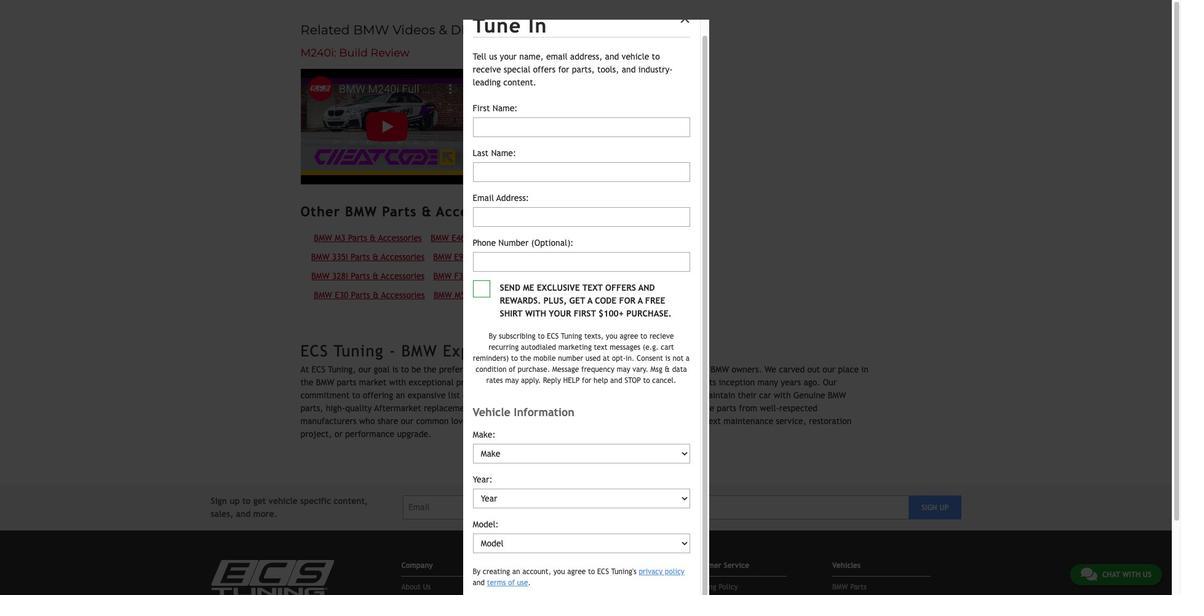 Task type: vqa. For each thing, say whether or not it's contained in the screenshot.
YOU to the bottom
yes



Task type: locate. For each thing, give the bounding box(es) containing it.
vehicle inside sign up to get vehicle specific content, sales, and more.
[[269, 496, 298, 506]]

& for bmw e36 parts & accessories
[[612, 253, 618, 262]]

an inside ecs tuning - bmw experts at ecs tuning, our goal is to be the preferred source of genuine, aftermarket, and performance parts for bmw owners. we carved out our place in the bmw parts market with exceptional pricing and a massive catalog that has grown steadily ever since its inception many years ago. our commitment to offering an expansive list of parts has helped enthusiast bmw owners around the world maintain their car with genuine bmw parts, high-quality aftermarket replacements, and upgrade their favorite bmws with the best performance parts from well-respected manufacturers who share our common love for bmw. browse our entire inventory of bmw parts for your next maintenance service, restoration project, or performance upgrade.
[[396, 391, 405, 400]]

0 horizontal spatial purchase.
[[518, 365, 550, 374]]

0 vertical spatial their
[[738, 391, 757, 400]]

content,
[[334, 496, 368, 506]]

& for other bmw parts & accessories
[[422, 203, 432, 219]]

purchase. down free
[[626, 309, 672, 319]]

by left creating
[[473, 568, 481, 577]]

parts for 328i
[[351, 272, 370, 281]]

0 horizontal spatial your
[[500, 52, 517, 62]]

and inside 'by creating an account, you agree to ecs tuning's privacy policy and terms of use .'
[[473, 579, 485, 588]]

by up recurring
[[489, 332, 497, 341]]

ecs left tuning's
[[597, 568, 609, 577]]

parts,
[[572, 65, 595, 74], [301, 404, 323, 413]]

their down enthusiast
[[532, 404, 551, 413]]

us right chat
[[1143, 571, 1152, 580]]

bmw left e92
[[550, 233, 569, 243]]

you inside 'by creating an account, you agree to ecs tuning's privacy policy and terms of use .'
[[554, 568, 565, 577]]

0 horizontal spatial performance
[[345, 429, 395, 439]]

your inside ecs tuning - bmw experts at ecs tuning, our goal is to be the preferred source of genuine, aftermarket, and performance parts for bmw owners. we carved out our place in the bmw parts market with exceptional pricing and a massive catalog that has grown steadily ever since its inception many years ago. our commitment to offering an expansive list of parts has helped enthusiast bmw owners around the world maintain their car with genuine bmw parts, high-quality aftermarket replacements, and upgrade their favorite bmws with the best performance parts from well-respected manufacturers who share our common love for bmw. browse our entire inventory of bmw parts for your next maintenance service, restoration project, or performance upgrade.
[[684, 416, 701, 426]]

send
[[500, 283, 520, 293]]

bmw e30 parts & accessories
[[314, 291, 425, 300]]

parts for e90
[[471, 253, 490, 262]]

none text field inside tune in 'document'
[[473, 118, 690, 137]]

enthusiast
[[539, 391, 579, 400]]

ecs inside by subscribing to ecs tuning texts, you agree to recieve recurring autodialed marketing text messages (e.g. cart reminders) to the mobile number used at opt-in. consent is not a condition of purchase. message frequency may vary. msg & data rates may apply. reply help for help and stop to cancel.
[[547, 332, 559, 341]]

vehicle
[[622, 52, 649, 62], [269, 496, 298, 506]]

related
[[301, 22, 350, 37]]

0 horizontal spatial agree
[[567, 568, 586, 577]]

for
[[558, 65, 569, 74], [619, 296, 636, 306], [697, 365, 708, 375], [582, 377, 592, 385], [470, 416, 481, 426], [671, 416, 682, 426]]

1 vertical spatial service
[[724, 562, 749, 570]]

offers down email
[[533, 65, 556, 74]]

m3
[[335, 233, 345, 243]]

1 horizontal spatial offers
[[605, 283, 636, 293]]

0 vertical spatial offers
[[533, 65, 556, 74]]

1 horizontal spatial up
[[940, 504, 949, 512]]

name:
[[493, 103, 518, 113], [491, 148, 516, 158]]

0 horizontal spatial may
[[505, 377, 519, 385]]

0 vertical spatial vehicle
[[622, 52, 649, 62]]

0 horizontal spatial us
[[423, 583, 431, 592]]

0 vertical spatial get
[[569, 296, 585, 306]]

0 horizontal spatial an
[[396, 391, 405, 400]]

bmw left m3
[[314, 233, 332, 243]]

terms of use link
[[487, 579, 528, 588]]

0 horizontal spatial offers
[[533, 65, 556, 74]]

& for related bmw videos & diys
[[439, 22, 447, 37]]

parts for m3
[[348, 233, 367, 243]]

up
[[230, 496, 240, 506], [940, 504, 949, 512]]

agree
[[620, 332, 638, 341], [567, 568, 586, 577]]

0 horizontal spatial has
[[495, 391, 508, 400]]

none email field inside tune in 'document'
[[473, 207, 690, 227]]

performance down world
[[665, 404, 714, 413]]

bmw e60 parts & accessories link
[[550, 291, 661, 300]]

parts, down the address,
[[572, 65, 595, 74]]

us
[[1143, 571, 1152, 580], [423, 583, 431, 592]]

0 vertical spatial you
[[606, 332, 618, 341]]

1 vertical spatial by
[[473, 568, 481, 577]]

market
[[359, 378, 387, 388]]

agree inside by subscribing to ecs tuning texts, you agree to recieve recurring autodialed marketing text messages (e.g. cart reminders) to the mobile number used at opt-in. consent is not a condition of purchase. message frequency may vary. msg & data rates may apply. reply help for help and stop to cancel.
[[620, 332, 638, 341]]

receive
[[473, 65, 501, 74]]

0 vertical spatial may
[[617, 365, 630, 374]]

1 horizontal spatial performance
[[665, 404, 714, 413]]

1 horizontal spatial us
[[1143, 571, 1152, 580]]

tuning's
[[611, 568, 637, 577]]

your right us in the left top of the page
[[500, 52, 517, 62]]

1 horizontal spatial parts,
[[572, 65, 595, 74]]

1 vertical spatial has
[[495, 391, 508, 400]]

bmw m3 parts & accessories link
[[314, 233, 422, 243]]

a left free
[[638, 296, 643, 306]]

0 horizontal spatial you
[[554, 568, 565, 577]]

you up the messages
[[606, 332, 618, 341]]

0 vertical spatial service
[[569, 46, 608, 59]]

sign up button
[[909, 496, 961, 520]]

exceptional
[[409, 378, 454, 388]]

from
[[739, 404, 757, 413]]

up for sign up to get vehicle specific content, sales, and more.
[[230, 496, 240, 506]]

be
[[412, 365, 421, 375]]

accessories for bmw m3 parts & accessories
[[378, 233, 422, 243]]

a right e60
[[588, 296, 593, 306]]

1 horizontal spatial has
[[591, 378, 604, 388]]

ecs tuning image
[[211, 560, 334, 596]]

1 horizontal spatial their
[[738, 391, 757, 400]]

1 vertical spatial name:
[[491, 148, 516, 158]]

agree up the messages
[[620, 332, 638, 341]]

accessories for bmw e90 parts & accessories
[[501, 253, 544, 262]]

for inside send me exclusive text offers and rewards. plus, get a code for a free shirt with your first $100+ purchase.
[[619, 296, 636, 306]]

in.
[[626, 354, 635, 363]]

for down email
[[558, 65, 569, 74]]

1 horizontal spatial agree
[[620, 332, 638, 341]]

0 vertical spatial purchase.
[[626, 309, 672, 319]]

content.
[[503, 78, 536, 87]]

1 vertical spatial us
[[423, 583, 431, 592]]

0 vertical spatial is
[[665, 354, 671, 363]]

creating
[[483, 568, 510, 577]]

parts for e39
[[590, 272, 609, 281]]

account,
[[522, 568, 551, 577]]

next
[[704, 416, 721, 426]]

1 horizontal spatial is
[[665, 354, 671, 363]]

may right rates on the left bottom of page
[[505, 377, 519, 385]]

help
[[563, 377, 580, 385]]

parts, down commitment
[[301, 404, 323, 413]]

None email field
[[473, 207, 690, 227]]

vehicle up more.
[[269, 496, 298, 506]]

policy
[[665, 568, 685, 577]]

at
[[301, 365, 309, 375]]

has
[[591, 378, 604, 388], [495, 391, 508, 400]]

of inside by subscribing to ecs tuning texts, you agree to recieve recurring autodialed marketing text messages (e.g. cart reminders) to the mobile number used at opt-in. consent is not a condition of purchase. message frequency may vary. msg & data rates may apply. reply help for help and stop to cancel.
[[509, 365, 516, 374]]

0 horizontal spatial tuning
[[334, 342, 384, 361]]

goal
[[374, 365, 390, 375]]

1 vertical spatial their
[[532, 404, 551, 413]]

may down opt-
[[617, 365, 630, 374]]

and up free
[[639, 283, 655, 293]]

and left terms
[[473, 579, 485, 588]]

purchase. up apply.
[[518, 365, 550, 374]]

we
[[765, 365, 776, 375]]

parts, inside tell us your name, email address, and vehicle to receive special offers for parts, tools, and industry- leading content.
[[572, 65, 595, 74]]

offering
[[363, 391, 393, 400]]

your left next
[[684, 416, 701, 426]]

agree right my
[[567, 568, 586, 577]]

diy:
[[502, 46, 523, 59]]

by inside 'by creating an account, you agree to ecs tuning's privacy policy and terms of use .'
[[473, 568, 481, 577]]

sales,
[[211, 509, 233, 519]]

information
[[514, 406, 575, 419]]

1 vertical spatial is
[[392, 365, 398, 375]]

0 horizontal spatial up
[[230, 496, 240, 506]]

restoration
[[809, 416, 852, 426]]

is right goal
[[392, 365, 398, 375]]

year:
[[473, 475, 493, 485]]

bmw down around
[[628, 416, 646, 426]]

bmw f30 parts & accessories link
[[433, 272, 544, 281]]

0 vertical spatial name:
[[493, 103, 518, 113]]

get inside send me exclusive text offers and rewards. plus, get a code for a free shirt with your first $100+ purchase.
[[569, 296, 585, 306]]

1 horizontal spatial you
[[606, 332, 618, 341]]

and up bmw.
[[482, 404, 496, 413]]

specific
[[300, 496, 331, 506]]

has down rates on the left bottom of page
[[495, 391, 508, 400]]

our up market
[[359, 365, 371, 375]]

tuning up tuning,
[[334, 342, 384, 361]]

0 horizontal spatial get
[[253, 496, 266, 506]]

e39
[[574, 272, 588, 281]]

and
[[605, 52, 619, 62], [622, 65, 636, 74], [639, 283, 655, 293], [607, 365, 621, 375], [610, 377, 622, 385], [485, 378, 499, 388], [482, 404, 496, 413], [236, 509, 251, 519], [473, 579, 485, 588]]

& for bmw 335i parts & accessories
[[373, 253, 379, 262]]

sign inside sign up to get vehicle specific content, sales, and more.
[[211, 496, 227, 506]]

diy: n54 oil service link
[[502, 46, 608, 59]]

terms
[[487, 579, 506, 588]]

0 vertical spatial parts,
[[572, 65, 595, 74]]

up inside sign up to get vehicle specific content, sales, and more.
[[230, 496, 240, 506]]

service
[[569, 46, 608, 59], [724, 562, 749, 570]]

service up policy
[[724, 562, 749, 570]]

1 vertical spatial an
[[512, 568, 520, 577]]

1 horizontal spatial vehicle
[[622, 52, 649, 62]]

1 vertical spatial you
[[554, 568, 565, 577]]

for right love
[[470, 416, 481, 426]]

chat
[[1102, 571, 1120, 580]]

policy
[[719, 583, 738, 592]]

1 vertical spatial text
[[594, 343, 608, 352]]

an inside 'by creating an account, you agree to ecs tuning's privacy policy and terms of use .'
[[512, 568, 520, 577]]

use
[[517, 579, 528, 588]]

0 horizontal spatial their
[[532, 404, 551, 413]]

Email email field
[[403, 496, 909, 520]]

bmw e46 parts & accessories link
[[431, 233, 542, 243]]

by for creating
[[473, 568, 481, 577]]

0 horizontal spatial parts,
[[301, 404, 323, 413]]

0 horizontal spatial by
[[473, 568, 481, 577]]

an up use
[[512, 568, 520, 577]]

0 vertical spatial text
[[583, 283, 603, 293]]

and inside send me exclusive text offers and rewards. plus, get a code for a free shirt with your first $100+ purchase.
[[639, 283, 655, 293]]

by
[[489, 332, 497, 341], [473, 568, 481, 577]]

a down condition
[[502, 378, 506, 388]]

parts for e92
[[588, 233, 607, 243]]

get inside sign up to get vehicle specific content, sales, and more.
[[253, 496, 266, 506]]

0 vertical spatial by
[[489, 332, 497, 341]]

0 vertical spatial tuning
[[561, 332, 582, 341]]

in
[[529, 14, 548, 37]]

not
[[673, 354, 684, 363]]

& for bmw e92 parts & accessories
[[609, 233, 615, 243]]

help
[[594, 377, 608, 385]]

0 vertical spatial agree
[[620, 332, 638, 341]]

and inside by subscribing to ecs tuning texts, you agree to recieve recurring autodialed marketing text messages (e.g. cart reminders) to the mobile number used at opt-in. consent is not a condition of purchase. message frequency may vary. msg & data rates may apply. reply help for help and stop to cancel.
[[610, 377, 622, 385]]

for down world
[[671, 416, 682, 426]]

my
[[545, 562, 555, 570]]

our up our
[[823, 365, 836, 375]]

& for bmw e30 parts & accessories
[[373, 291, 379, 300]]

email
[[546, 52, 568, 62]]

1 vertical spatial get
[[253, 496, 266, 506]]

send me exclusive text offers and rewards. plus, get a code for a free shirt with your first $100+ purchase.
[[500, 283, 672, 319]]

text inside send me exclusive text offers and rewards. plus, get a code for a free shirt with your first $100+ purchase.
[[583, 283, 603, 293]]

1 horizontal spatial by
[[489, 332, 497, 341]]

tune in document
[[463, 10, 709, 596]]

0 vertical spatial your
[[500, 52, 517, 62]]

ecs inside 'by creating an account, you agree to ecs tuning's privacy policy and terms of use .'
[[597, 568, 609, 577]]

1 horizontal spatial get
[[569, 296, 585, 306]]

None telephone field
[[473, 252, 690, 272]]

parts for e60
[[588, 291, 607, 300]]

bmw up be
[[402, 342, 437, 361]]

bmw down (optional):
[[553, 253, 571, 262]]

1 vertical spatial agree
[[567, 568, 586, 577]]

make:
[[473, 430, 496, 440]]

best
[[646, 404, 662, 413]]

me
[[523, 283, 534, 293]]

a inside by subscribing to ecs tuning texts, you agree to recieve recurring autodialed marketing text messages (e.g. cart reminders) to the mobile number used at opt-in. consent is not a condition of purchase. message frequency may vary. msg & data rates may apply. reply help for help and stop to cancel.
[[686, 354, 690, 363]]

bmw up m240i: build review link
[[353, 22, 389, 37]]

our left entire
[[537, 416, 550, 426]]

by for subscribing
[[489, 332, 497, 341]]

tuning up marketing
[[561, 332, 582, 341]]

1 vertical spatial your
[[549, 309, 571, 319]]

1 vertical spatial parts,
[[301, 404, 323, 413]]

2 vertical spatial your
[[684, 416, 701, 426]]

1 horizontal spatial service
[[724, 562, 749, 570]]

for down the aftermarket,
[[582, 377, 592, 385]]

0 vertical spatial performance
[[665, 404, 714, 413]]

for up "since"
[[697, 365, 708, 375]]

phone
[[473, 238, 496, 248]]

offers inside send me exclusive text offers and rewards. plus, get a code for a free shirt with your first $100+ purchase.
[[605, 283, 636, 293]]

1 vertical spatial offers
[[605, 283, 636, 293]]

sign inside button
[[922, 504, 937, 512]]

1 vertical spatial vehicle
[[269, 496, 298, 506]]

ecs up autodialed
[[547, 332, 559, 341]]

build
[[339, 46, 368, 59]]

their up 'from'
[[738, 391, 757, 400]]

diy: n54 oil service
[[502, 46, 608, 59]]

0 horizontal spatial is
[[392, 365, 398, 375]]

and right "sales,"
[[236, 509, 251, 519]]

f30
[[454, 272, 468, 281]]

bmw e30 parts & accessories link
[[314, 291, 425, 300]]

maintain
[[701, 391, 735, 400]]

and down opt-
[[607, 365, 621, 375]]

2 horizontal spatial your
[[684, 416, 701, 426]]

parts for m5
[[468, 291, 487, 300]]

upgrade
[[499, 404, 530, 413]]

ago.
[[804, 378, 820, 388]]

text inside by subscribing to ecs tuning texts, you agree to recieve recurring autodialed marketing text messages (e.g. cart reminders) to the mobile number used at opt-in. consent is not a condition of purchase. message frequency may vary. msg & data rates may apply. reply help for help and stop to cancel.
[[594, 343, 608, 352]]

vehicle information
[[473, 406, 575, 419]]

offers down bmw e39 parts & accessories
[[605, 283, 636, 293]]

0 horizontal spatial vehicle
[[269, 496, 298, 506]]

has down frequency
[[591, 378, 604, 388]]

1 horizontal spatial may
[[617, 365, 630, 374]]

e90
[[454, 253, 468, 262]]

none text field inside tune in 'document'
[[473, 162, 690, 182]]

your down plus,
[[549, 309, 571, 319]]

1 vertical spatial purchase.
[[518, 365, 550, 374]]

with down rewards.
[[525, 309, 546, 319]]

vehicle up the industry- at top
[[622, 52, 649, 62]]

sign for sign up
[[922, 504, 937, 512]]

you inside by subscribing to ecs tuning texts, you agree to recieve recurring autodialed marketing text messages (e.g. cart reminders) to the mobile number used at opt-in. consent is not a condition of purchase. message frequency may vary. msg & data rates may apply. reply help for help and stop to cancel.
[[606, 332, 618, 341]]

plus,
[[544, 296, 567, 306]]

of
[[506, 365, 514, 375], [509, 365, 516, 374], [463, 391, 471, 400], [617, 416, 625, 426], [508, 579, 515, 588]]

m240i: build review link
[[301, 46, 410, 59]]

us right about
[[423, 583, 431, 592]]

parts, inside ecs tuning - bmw experts at ecs tuning, our goal is to be the preferred source of genuine, aftermarket, and performance parts for bmw owners. we carved out our place in the bmw parts market with exceptional pricing and a massive catalog that has grown steadily ever since its inception many years ago. our commitment to offering an expansive list of parts has helped enthusiast bmw owners around the world maintain their car with genuine bmw parts, high-quality aftermarket replacements, and upgrade their favorite bmws with the best performance parts from well-respected manufacturers who share our common love for bmw. browse our entire inventory of bmw parts for your next maintenance service, restoration project, or performance upgrade.
[[301, 404, 323, 413]]

performance
[[665, 404, 714, 413], [345, 429, 395, 439]]

0 horizontal spatial sign
[[211, 496, 227, 506]]

cart
[[661, 343, 674, 352]]

your inside send me exclusive text offers and rewards. plus, get a code for a free shirt with your first $100+ purchase.
[[549, 309, 571, 319]]

None text field
[[473, 118, 690, 137]]

a right not
[[686, 354, 690, 363]]

browse
[[507, 416, 534, 426]]

performance down who on the bottom left of page
[[345, 429, 395, 439]]

get up more.
[[253, 496, 266, 506]]

(e.g.
[[643, 343, 659, 352]]

may
[[617, 365, 630, 374], [505, 377, 519, 385]]

get up first
[[569, 296, 585, 306]]

name: right first
[[493, 103, 518, 113]]

0 vertical spatial an
[[396, 391, 405, 400]]

messages
[[610, 343, 641, 352]]

1 horizontal spatial tuning
[[561, 332, 582, 341]]

tune in dialog
[[0, 0, 1181, 596]]

stop
[[625, 377, 641, 385]]

1 vertical spatial tuning
[[334, 342, 384, 361]]

1 horizontal spatial sign
[[922, 504, 937, 512]]

an up aftermarket
[[396, 391, 405, 400]]

is left not
[[665, 354, 671, 363]]

None text field
[[473, 162, 690, 182]]

1 horizontal spatial your
[[549, 309, 571, 319]]

of inside 'by creating an account, you agree to ecs tuning's privacy policy and terms of use .'
[[508, 579, 515, 588]]

up inside button
[[940, 504, 949, 512]]

& for bmw e39 parts & accessories
[[612, 272, 618, 281]]

accessories for other bmw parts & accessories
[[436, 203, 516, 219]]

is inside by subscribing to ecs tuning texts, you agree to recieve recurring autodialed marketing text messages (e.g. cart reminders) to the mobile number used at opt-in. consent is not a condition of purchase. message frequency may vary. msg & data rates may apply. reply help for help and stop to cancel.
[[665, 354, 671, 363]]

1 horizontal spatial an
[[512, 568, 520, 577]]

1 horizontal spatial purchase.
[[626, 309, 672, 319]]

you right account,
[[554, 568, 565, 577]]

the up genuine,
[[520, 354, 531, 363]]

number
[[499, 238, 529, 248]]

service up tools,
[[569, 46, 608, 59]]

accessories
[[436, 203, 516, 219], [378, 233, 422, 243], [498, 233, 542, 243], [618, 233, 661, 243], [381, 253, 425, 262], [501, 253, 544, 262], [621, 253, 664, 262], [381, 272, 425, 281], [501, 272, 544, 281], [620, 272, 664, 281], [381, 291, 425, 300], [498, 291, 542, 300], [618, 291, 661, 300]]

by inside by subscribing to ecs tuning texts, you agree to recieve recurring autodialed marketing text messages (e.g. cart reminders) to the mobile number used at opt-in. consent is not a condition of purchase. message frequency may vary. msg & data rates may apply. reply help for help and stop to cancel.
[[489, 332, 497, 341]]

by creating an account, you agree to ecs tuning's privacy policy and terms of use .
[[473, 568, 685, 588]]

for up the $100+
[[619, 296, 636, 306]]

shirt
[[500, 309, 523, 319]]

and up owners
[[610, 377, 622, 385]]

inventory
[[578, 416, 615, 426]]

0 vertical spatial us
[[1143, 571, 1152, 580]]

bmw up bmw m3 parts & accessories
[[345, 203, 377, 219]]

name: right last at the top left
[[491, 148, 516, 158]]

years
[[781, 378, 801, 388]]



Task type: describe. For each thing, give the bounding box(es) containing it.
sign for sign up to get vehicle specific content, sales, and more.
[[211, 496, 227, 506]]

with inside send me exclusive text offers and rewards. plus, get a code for a free shirt with your first $100+ purchase.
[[525, 309, 546, 319]]

who
[[359, 416, 375, 426]]

owners
[[603, 391, 630, 400]]

to inside 'by creating an account, you agree to ecs tuning's privacy policy and terms of use .'
[[588, 568, 595, 577]]

parts down maintain on the right bottom of the page
[[717, 404, 737, 413]]

our up upgrade.
[[401, 416, 414, 426]]

first
[[473, 103, 490, 113]]

& for bmw 328i parts & accessories
[[373, 272, 379, 281]]

& for bmw m3 parts & accessories
[[370, 233, 376, 243]]

parts down tuning,
[[337, 378, 356, 388]]

the down ever
[[662, 391, 675, 400]]

industry-
[[638, 65, 673, 74]]

bmw up its
[[711, 365, 729, 375]]

tuning,
[[328, 365, 356, 375]]

opt-
[[612, 354, 626, 363]]

accessories for bmw e30 parts & accessories
[[381, 291, 425, 300]]

tuning inside ecs tuning - bmw experts at ecs tuning, our goal is to be the preferred source of genuine, aftermarket, and performance parts for bmw owners. we carved out our place in the bmw parts market with exceptional pricing and a massive catalog that has grown steadily ever since its inception many years ago. our commitment to offering an expansive list of parts has helped enthusiast bmw owners around the world maintain their car with genuine bmw parts, high-quality aftermarket replacements, and upgrade their favorite bmws with the best performance parts from well-respected manufacturers who share our common love for bmw. browse our entire inventory of bmw parts for your next maintenance service, restoration project, or performance upgrade.
[[334, 342, 384, 361]]

accessories for bmw f30 parts & accessories
[[501, 272, 544, 281]]

parts down best
[[649, 416, 668, 426]]

bmw e92 parts & accessories link
[[550, 233, 661, 243]]

bmw e36 parts & accessories
[[553, 253, 664, 262]]

& for bmw e60 parts & accessories
[[609, 291, 615, 300]]

accessories for bmw e36 parts & accessories
[[621, 253, 664, 262]]

since
[[685, 378, 704, 388]]

parts for bmw
[[382, 203, 417, 219]]

bmw e39 parts & accessories
[[553, 272, 664, 281]]

or
[[335, 429, 343, 439]]

accessories for bmw e60 parts & accessories
[[618, 291, 661, 300]]

bmw down our
[[828, 391, 846, 400]]

with down years
[[774, 391, 791, 400]]

by subscribing to ecs tuning texts, you agree to recieve recurring autodialed marketing text messages (e.g. cart reminders) to the mobile number used at opt-in. consent is not a condition of purchase. message frequency may vary. msg & data rates may apply. reply help for help and stop to cancel.
[[473, 332, 690, 385]]

accessories for bmw 335i parts & accessories
[[381, 253, 425, 262]]

shipping policy link
[[689, 583, 738, 592]]

bmw left e46
[[431, 233, 449, 243]]

parts for f30
[[470, 272, 490, 281]]

address,
[[570, 52, 603, 62]]

n54
[[526, 46, 548, 59]]

offers inside tell us your name, email address, and vehicle to receive special offers for parts, tools, and industry- leading content.
[[533, 65, 556, 74]]

to inside tell us your name, email address, and vehicle to receive special offers for parts, tools, and industry- leading content.
[[652, 52, 660, 62]]

last
[[473, 148, 489, 158]]

the inside by subscribing to ecs tuning texts, you agree to recieve recurring autodialed marketing text messages (e.g. cart reminders) to the mobile number used at opt-in. consent is not a condition of purchase. message frequency may vary. msg & data rates may apply. reply help for help and stop to cancel.
[[520, 354, 531, 363]]

is inside ecs tuning - bmw experts at ecs tuning, our goal is to be the preferred source of genuine, aftermarket, and performance parts for bmw owners. we carved out our place in the bmw parts market with exceptional pricing and a massive catalog that has grown steadily ever since its inception many years ago. our commitment to offering an expansive list of parts has helped enthusiast bmw owners around the world maintain their car with genuine bmw parts, high-quality aftermarket replacements, and upgrade their favorite bmws with the best performance parts from well-respected manufacturers who share our common love for bmw. browse our entire inventory of bmw parts for your next maintenance service, restoration project, or performance upgrade.
[[392, 365, 398, 375]]

purchase. inside send me exclusive text offers and rewards. plus, get a code for a free shirt with your first $100+ purchase.
[[626, 309, 672, 319]]

bmw up bmws
[[582, 391, 600, 400]]

frequency
[[581, 365, 615, 374]]

phone number (optional):
[[473, 238, 574, 248]]

& inside by subscribing to ecs tuning texts, you agree to recieve recurring autodialed marketing text messages (e.g. cart reminders) to the mobile number used at opt-in. consent is not a condition of purchase. message frequency may vary. msg & data rates may apply. reply help for help and stop to cancel.
[[665, 365, 670, 374]]

free
[[645, 296, 665, 306]]

a inside ecs tuning - bmw experts at ecs tuning, our goal is to be the preferred source of genuine, aftermarket, and performance parts for bmw owners. we carved out our place in the bmw parts market with exceptional pricing and a massive catalog that has grown steadily ever since its inception many years ago. our commitment to offering an expansive list of parts has helped enthusiast bmw owners around the world maintain their car with genuine bmw parts, high-quality aftermarket replacements, and upgrade their favorite bmws with the best performance parts from well-respected manufacturers who share our common love for bmw. browse our entire inventory of bmw parts for your next maintenance service, restoration project, or performance upgrade.
[[502, 378, 506, 388]]

ecs up at
[[301, 342, 328, 361]]

subscribing
[[499, 332, 536, 341]]

source
[[479, 365, 504, 375]]

model:
[[473, 520, 499, 530]]

parts down pricing
[[473, 391, 493, 400]]

vary.
[[633, 365, 648, 374]]

for inside by subscribing to ecs tuning texts, you agree to recieve recurring autodialed marketing text messages (e.g. cart reminders) to the mobile number used at opt-in. consent is not a condition of purchase. message frequency may vary. msg & data rates may apply. reply help for help and stop to cancel.
[[582, 377, 592, 385]]

and right tools,
[[622, 65, 636, 74]]

bmw down vehicles
[[832, 583, 848, 592]]

and up tools,
[[605, 52, 619, 62]]

tell us your name, email address, and vehicle to receive special offers for parts, tools, and industry- leading content.
[[473, 52, 673, 87]]

many
[[758, 378, 778, 388]]

and down condition
[[485, 378, 499, 388]]

account
[[557, 562, 584, 570]]

its
[[707, 378, 716, 388]]

bmw left e60
[[550, 291, 569, 300]]

favorite
[[554, 404, 584, 413]]

Send me exclusive text offers and rewards. Plus, get a code for a free shirt with your first $100+ purchase. checkbox
[[473, 280, 490, 298]]

pricing
[[456, 378, 483, 388]]

& for bmw f30 parts & accessories
[[492, 272, 498, 281]]

to inside sign up to get vehicle specific content, sales, and more.
[[242, 496, 251, 506]]

bmw e60 parts & accessories
[[550, 291, 661, 300]]

bmw up exclusive
[[553, 272, 571, 281]]

name: for last name:
[[491, 148, 516, 158]]

ecs tuning - bmw experts at ecs tuning, our goal is to be the preferred source of genuine, aftermarket, and performance parts for bmw owners. we carved out our place in the bmw parts market with exceptional pricing and a massive catalog that has grown steadily ever since its inception many years ago. our commitment to offering an expansive list of parts has helped enthusiast bmw owners around the world maintain their car with genuine bmw parts, high-quality aftermarket replacements, and upgrade their favorite bmws with the best performance parts from well-respected manufacturers who share our common love for bmw. browse our entire inventory of bmw parts for your next maintenance service, restoration project, or performance upgrade.
[[301, 342, 869, 439]]

marketing
[[558, 343, 592, 352]]

vehicles
[[832, 562, 861, 570]]

bmw m3 parts & accessories
[[314, 233, 422, 243]]

more.
[[253, 509, 277, 519]]

us
[[489, 52, 497, 62]]

name: for first name:
[[493, 103, 518, 113]]

manufacturers
[[301, 416, 357, 426]]

expansive
[[408, 391, 446, 400]]

accessories for bmw e46 parts & accessories
[[498, 233, 542, 243]]

our
[[823, 378, 837, 388]]

agree inside 'by creating an account, you agree to ecs tuning's privacy policy and terms of use .'
[[567, 568, 586, 577]]

privacy
[[639, 568, 663, 577]]

with right chat
[[1123, 571, 1141, 580]]

experts
[[443, 342, 501, 361]]

ecs right at
[[312, 365, 326, 375]]

tuning inside by subscribing to ecs tuning texts, you agree to recieve recurring autodialed marketing text messages (e.g. cart reminders) to the mobile number used at opt-in. consent is not a condition of purchase. message frequency may vary. msg & data rates may apply. reply help for help and stop to cancel.
[[561, 332, 582, 341]]

well-
[[760, 404, 779, 413]]

reply
[[543, 377, 561, 385]]

the down around
[[631, 404, 643, 413]]

bmw e92 parts & accessories
[[550, 233, 661, 243]]

cancel.
[[652, 377, 676, 385]]

$100+
[[599, 309, 624, 319]]

accessories for bmw 328i parts & accessories
[[381, 272, 425, 281]]

bmw m5 parts & accessories
[[434, 291, 542, 300]]

with down owners
[[611, 404, 628, 413]]

condition
[[476, 365, 507, 374]]

parts for e36
[[590, 253, 609, 262]]

accessories for bmw e92 parts & accessories
[[618, 233, 661, 243]]

helped
[[511, 391, 537, 400]]

recurring
[[489, 343, 519, 352]]

parts down not
[[675, 365, 695, 375]]

the down at
[[301, 378, 313, 388]]

up for sign up
[[940, 504, 949, 512]]

for inside tell us your name, email address, and vehicle to receive special offers for parts, tools, and industry- leading content.
[[558, 65, 569, 74]]

bmw up commitment
[[316, 378, 334, 388]]

bmw left the m5
[[434, 291, 452, 300]]

steadily
[[632, 378, 663, 388]]

e60
[[571, 291, 585, 300]]

0 horizontal spatial service
[[569, 46, 608, 59]]

bmw e46 parts & accessories
[[431, 233, 542, 243]]

bmw f30 parts & accessories
[[433, 272, 544, 281]]

used
[[586, 354, 601, 363]]

bmw 335i parts & accessories
[[311, 253, 425, 262]]

.
[[528, 579, 531, 588]]

performance
[[623, 365, 672, 375]]

list
[[448, 391, 460, 400]]

& for bmw e46 parts & accessories
[[490, 233, 496, 243]]

and inside sign up to get vehicle specific content, sales, and more.
[[236, 509, 251, 519]]

accessories for bmw m5 parts & accessories
[[498, 291, 542, 300]]

& for bmw m5 parts & accessories
[[490, 291, 496, 300]]

none telephone field inside tune in 'document'
[[473, 252, 690, 272]]

vehicle inside tell us your name, email address, and vehicle to receive special offers for parts, tools, and industry- leading content.
[[622, 52, 649, 62]]

& for bmw e90 parts & accessories
[[492, 253, 498, 262]]

bmw left f30
[[433, 272, 452, 281]]

about us
[[401, 583, 431, 592]]

parts for 335i
[[351, 253, 370, 262]]

bmw left e90
[[433, 253, 452, 262]]

bmws
[[587, 404, 608, 413]]

code
[[595, 296, 617, 306]]

e92
[[571, 233, 585, 243]]

sign up
[[922, 504, 949, 512]]

bmw left e30
[[314, 291, 332, 300]]

email
[[473, 193, 494, 203]]

consent
[[637, 354, 663, 363]]

autodialed
[[521, 343, 556, 352]]

sign up to get vehicle specific content, sales, and more.
[[211, 496, 368, 519]]

with down goal
[[389, 378, 406, 388]]

parts for e46
[[468, 233, 487, 243]]

1 vertical spatial may
[[505, 377, 519, 385]]

accessories for bmw e39 parts & accessories
[[620, 272, 664, 281]]

commitment
[[301, 391, 350, 400]]

first
[[574, 309, 596, 319]]

that
[[572, 378, 589, 388]]

bmw left 328i
[[311, 272, 330, 281]]

bmw left 335i
[[311, 253, 330, 262]]

purchase. inside by subscribing to ecs tuning texts, you agree to recieve recurring autodialed marketing text messages (e.g. cart reminders) to the mobile number used at opt-in. consent is not a condition of purchase. message frequency may vary. msg & data rates may apply. reply help for help and stop to cancel.
[[518, 365, 550, 374]]

your inside tell us your name, email address, and vehicle to receive special offers for parts, tools, and industry- leading content.
[[500, 52, 517, 62]]

shipping
[[689, 583, 717, 592]]

1 vertical spatial performance
[[345, 429, 395, 439]]

328i
[[332, 272, 348, 281]]

the up exceptional
[[424, 365, 437, 375]]

texts,
[[584, 332, 604, 341]]

us inside chat with us link
[[1143, 571, 1152, 580]]

bmw e90 parts & accessories
[[433, 253, 544, 262]]

bmw 328i parts & accessories link
[[311, 272, 425, 281]]

chat with us
[[1102, 571, 1152, 580]]

parts for e30
[[351, 291, 370, 300]]

e30
[[335, 291, 348, 300]]

mobile
[[533, 354, 556, 363]]

0 vertical spatial has
[[591, 378, 604, 388]]

review
[[371, 46, 410, 59]]

aftermarket,
[[554, 365, 604, 375]]

genuine
[[794, 391, 825, 400]]



